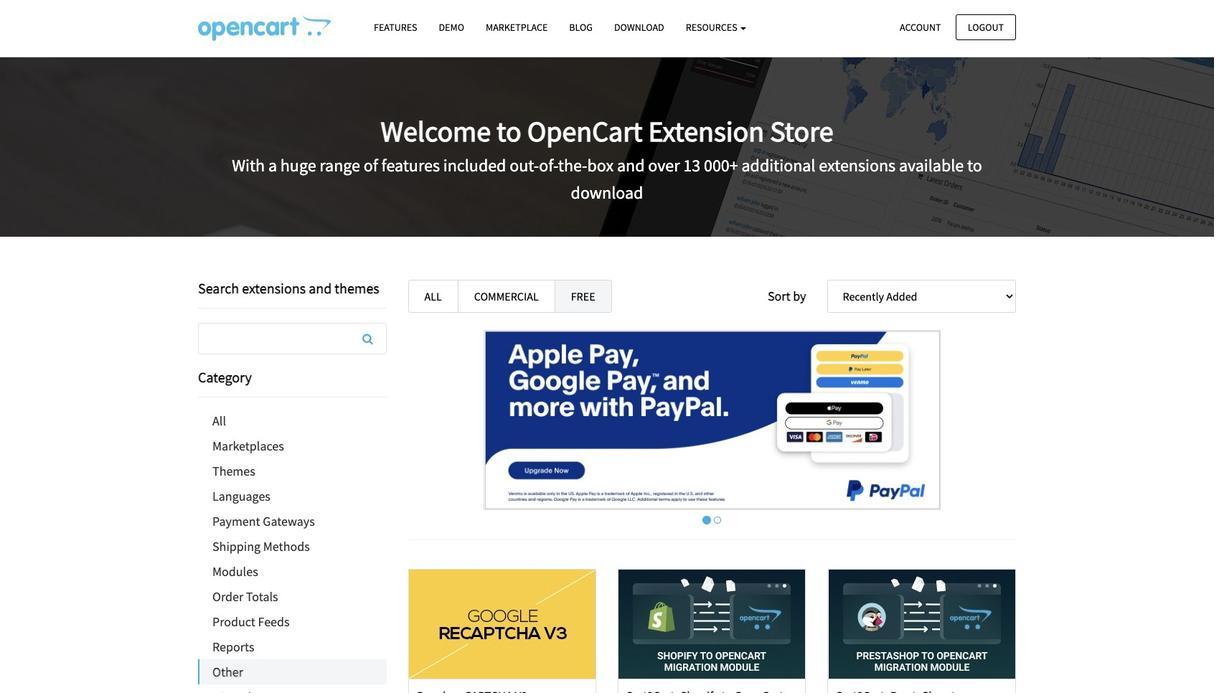 Task type: locate. For each thing, give the bounding box(es) containing it.
resources
[[686, 21, 740, 34]]

1 vertical spatial to
[[968, 154, 983, 176]]

1 horizontal spatial and
[[617, 154, 645, 176]]

category
[[198, 368, 252, 386]]

other
[[212, 664, 243, 680]]

0 vertical spatial all
[[425, 289, 442, 304]]

box
[[588, 154, 614, 176]]

0 vertical spatial all link
[[408, 280, 459, 313]]

logout
[[968, 20, 1004, 33]]

1 vertical spatial all
[[212, 413, 226, 429]]

extensions down store
[[819, 154, 896, 176]]

welcome to opencart extension store with a huge range of features included out-of-the-box and over 13 000+ additional extensions available to download
[[232, 113, 983, 204]]

1 horizontal spatial to
[[968, 154, 983, 176]]

and
[[617, 154, 645, 176], [309, 279, 332, 297]]

download link
[[604, 15, 675, 40]]

by
[[793, 288, 806, 304]]

with
[[232, 154, 265, 176]]

order
[[212, 589, 243, 605]]

0 vertical spatial extensions
[[819, 154, 896, 176]]

1 vertical spatial and
[[309, 279, 332, 297]]

commercial
[[474, 289, 539, 304]]

product feeds
[[212, 614, 290, 630]]

to up out-
[[497, 113, 522, 149]]

sort
[[768, 288, 791, 304]]

to
[[497, 113, 522, 149], [968, 154, 983, 176]]

all for commercial
[[425, 289, 442, 304]]

all for marketplaces
[[212, 413, 226, 429]]

extensions
[[819, 154, 896, 176], [242, 279, 306, 297]]

0 horizontal spatial all link
[[198, 408, 387, 434]]

0 horizontal spatial and
[[309, 279, 332, 297]]

0 horizontal spatial all
[[212, 413, 226, 429]]

extensions right search
[[242, 279, 306, 297]]

search image
[[363, 333, 373, 345]]

out-
[[510, 154, 539, 176]]

1 horizontal spatial extensions
[[819, 154, 896, 176]]

all link
[[408, 280, 459, 313], [198, 408, 387, 434]]

free
[[571, 289, 595, 304]]

and left themes
[[309, 279, 332, 297]]

1 vertical spatial all link
[[198, 408, 387, 434]]

1 vertical spatial extensions
[[242, 279, 306, 297]]

modules link
[[198, 559, 387, 584]]

modules
[[212, 563, 258, 580]]

features
[[382, 154, 440, 176]]

1 horizontal spatial all
[[425, 289, 442, 304]]

000+
[[704, 154, 738, 176]]

to right available
[[968, 154, 983, 176]]

reports link
[[198, 635, 387, 660]]

and inside welcome to opencart extension store with a huge range of features included out-of-the-box and over 13 000+ additional extensions available to download
[[617, 154, 645, 176]]

available
[[899, 154, 964, 176]]

of
[[364, 154, 378, 176]]

0 vertical spatial to
[[497, 113, 522, 149]]

0 horizontal spatial extensions
[[242, 279, 306, 297]]

extension
[[649, 113, 765, 149]]

resources link
[[675, 15, 758, 40]]

all
[[425, 289, 442, 304], [212, 413, 226, 429]]

totals
[[246, 589, 278, 605]]

a
[[268, 154, 277, 176]]

feeds
[[258, 614, 290, 630]]

blog link
[[559, 15, 604, 40]]

store
[[770, 113, 834, 149]]

methods
[[263, 538, 310, 555]]

over
[[648, 154, 680, 176]]

opencart - marketplace image
[[198, 15, 331, 41]]

and right box
[[617, 154, 645, 176]]

marketplace
[[486, 21, 548, 34]]

payment gateways
[[212, 513, 315, 530]]

search
[[198, 279, 239, 297]]

themes
[[212, 463, 255, 479]]

search extensions and themes
[[198, 279, 380, 297]]

all link for commercial
[[408, 280, 459, 313]]

0 vertical spatial and
[[617, 154, 645, 176]]

None text field
[[199, 324, 386, 354]]

extensions inside welcome to opencart extension store with a huge range of features included out-of-the-box and over 13 000+ additional extensions available to download
[[819, 154, 896, 176]]

1 horizontal spatial all link
[[408, 280, 459, 313]]



Task type: vqa. For each thing, say whether or not it's contained in the screenshot.
MAGIC
no



Task type: describe. For each thing, give the bounding box(es) containing it.
paypal payment gateway image
[[484, 330, 941, 510]]

of-
[[539, 154, 558, 176]]

order totals
[[212, 589, 278, 605]]

themes link
[[198, 459, 387, 484]]

product
[[212, 614, 255, 630]]

cart2cart: shopify to opencart module image
[[619, 570, 806, 679]]

download
[[614, 21, 664, 34]]

payment gateways link
[[198, 509, 387, 534]]

opencart
[[527, 113, 643, 149]]

shipping
[[212, 538, 261, 555]]

payment
[[212, 513, 260, 530]]

additional
[[742, 154, 816, 176]]

welcome
[[381, 113, 491, 149]]

demo link
[[428, 15, 475, 40]]

languages link
[[198, 484, 387, 509]]

huge
[[281, 154, 316, 176]]

other link
[[200, 660, 387, 685]]

shipping methods
[[212, 538, 310, 555]]

0 horizontal spatial to
[[497, 113, 522, 149]]

marketplaces link
[[198, 434, 387, 459]]

logout link
[[956, 14, 1016, 40]]

included
[[443, 154, 506, 176]]

order totals link
[[198, 584, 387, 609]]

cart2cart: prestashop to opencart module image
[[829, 570, 1015, 679]]

download
[[571, 182, 643, 204]]

all link for marketplaces
[[198, 408, 387, 434]]

13
[[684, 154, 701, 176]]

sort by
[[768, 288, 806, 304]]

marketplaces
[[212, 438, 284, 454]]

commercial link
[[458, 280, 555, 313]]

gateways
[[263, 513, 315, 530]]

the-
[[558, 154, 588, 176]]

languages
[[212, 488, 271, 505]]

google recaptcha v3 image
[[409, 570, 596, 679]]

account
[[900, 20, 941, 33]]

range
[[320, 154, 360, 176]]

account link
[[888, 14, 954, 40]]

themes
[[335, 279, 380, 297]]

product feeds link
[[198, 609, 387, 635]]

demo
[[439, 21, 464, 34]]

free link
[[555, 280, 612, 313]]

features
[[374, 21, 417, 34]]

marketplace link
[[475, 15, 559, 40]]

features link
[[363, 15, 428, 40]]

shipping methods link
[[198, 534, 387, 559]]

blog
[[569, 21, 593, 34]]

reports
[[212, 639, 254, 655]]



